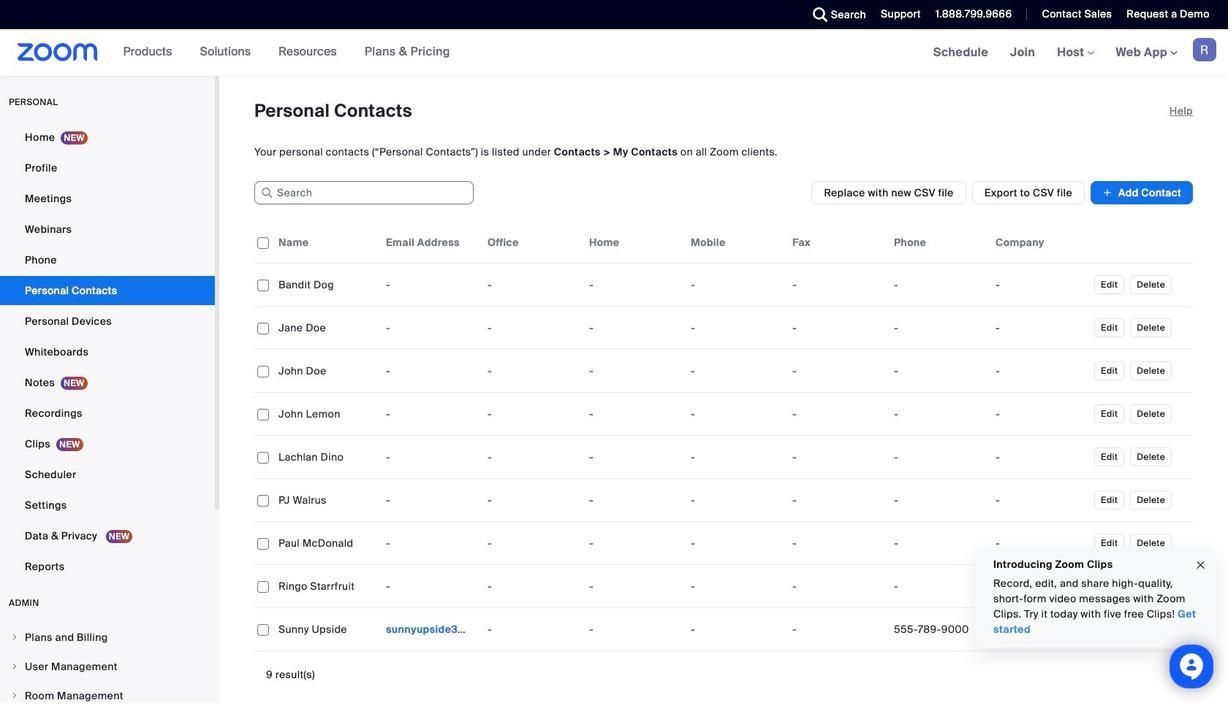 Task type: describe. For each thing, give the bounding box(es) containing it.
2 menu item from the top
[[0, 653, 215, 681]]

1 right image from the top
[[10, 663, 19, 672]]

2 right image from the top
[[10, 692, 19, 701]]

right image
[[10, 634, 19, 643]]

product information navigation
[[112, 29, 461, 76]]

close image
[[1195, 557, 1207, 574]]

Search Contacts Input text field
[[254, 181, 474, 205]]

admin menu menu
[[0, 624, 215, 704]]

add image
[[1102, 186, 1113, 200]]

meetings navigation
[[922, 29, 1228, 77]]



Task type: locate. For each thing, give the bounding box(es) containing it.
banner
[[0, 29, 1228, 77]]

cell
[[888, 443, 990, 472], [990, 443, 1091, 472], [888, 486, 990, 515], [990, 486, 1091, 515], [888, 529, 990, 558], [990, 529, 1091, 558], [888, 572, 990, 602], [990, 572, 1091, 602], [380, 615, 482, 645], [888, 615, 990, 645], [990, 615, 1091, 645]]

application
[[254, 222, 1193, 652]]

personal menu menu
[[0, 123, 215, 583]]

zoom logo image
[[18, 43, 98, 61]]

2 vertical spatial menu item
[[0, 683, 215, 704]]

1 vertical spatial menu item
[[0, 653, 215, 681]]

0 vertical spatial menu item
[[0, 624, 215, 652]]

1 menu item from the top
[[0, 624, 215, 652]]

profile picture image
[[1193, 38, 1216, 61]]

3 menu item from the top
[[0, 683, 215, 704]]

1 vertical spatial right image
[[10, 692, 19, 701]]

0 vertical spatial right image
[[10, 663, 19, 672]]

right image
[[10, 663, 19, 672], [10, 692, 19, 701]]

menu item
[[0, 624, 215, 652], [0, 653, 215, 681], [0, 683, 215, 704]]



Task type: vqa. For each thing, say whether or not it's contained in the screenshot.
meetings navigation
yes



